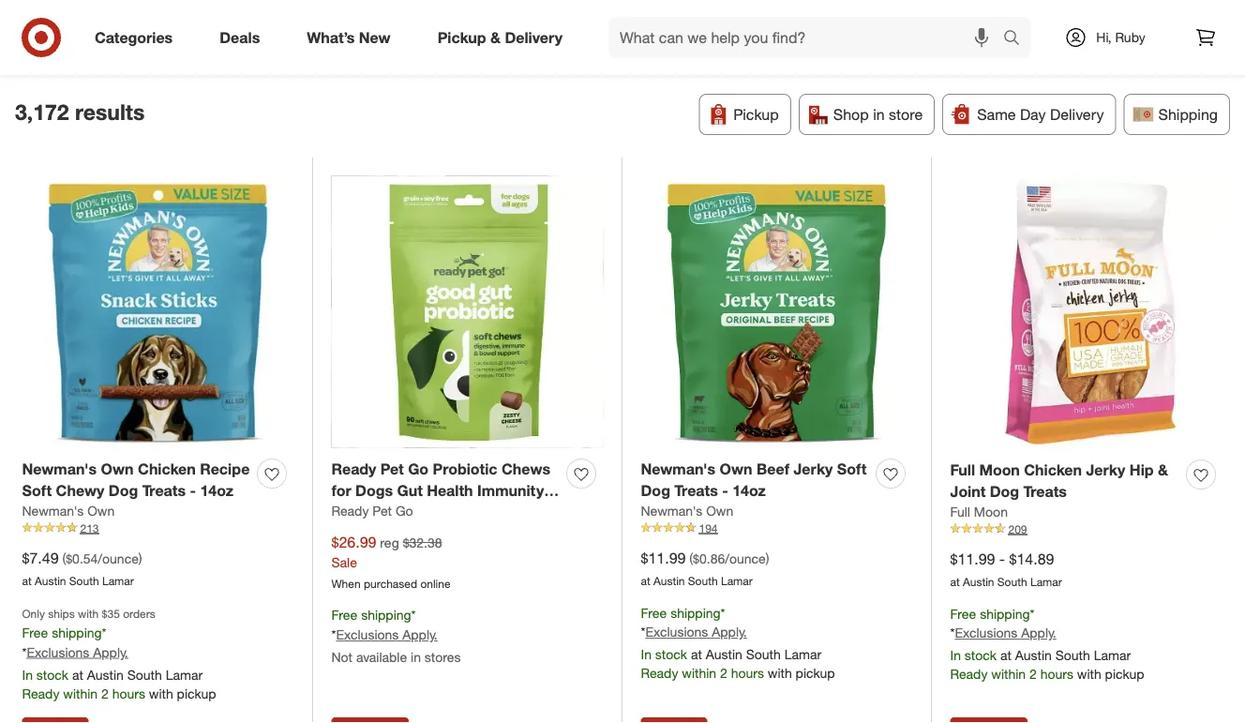 Task type: vqa. For each thing, say whether or not it's contained in the screenshot.
THE 4K
no



Task type: locate. For each thing, give the bounding box(es) containing it.
pet inside "button"
[[297, 45, 320, 63]]

within
[[682, 665, 717, 681], [992, 666, 1026, 682], [63, 685, 98, 701]]

pet
[[297, 45, 320, 63], [373, 502, 392, 519]]

0 horizontal spatial $11.99
[[641, 549, 686, 567]]

) for -
[[766, 550, 769, 567]]

/ounce inside $7.49 ( $0.54 /ounce ) at austin south lamar
[[98, 550, 139, 567]]

1 horizontal spatial hours
[[731, 665, 764, 681]]

/ounce
[[98, 550, 139, 567], [725, 550, 766, 567]]

0 horizontal spatial treats
[[142, 481, 186, 500]]

1 vertical spatial delivery
[[1050, 105, 1104, 123]]

apply.
[[712, 624, 747, 640], [1021, 625, 1057, 641], [402, 626, 438, 643], [93, 644, 128, 660]]

0 vertical spatial pet
[[297, 45, 320, 63]]

2 horizontal spatial 2
[[1030, 666, 1037, 682]]

2 newman's own from the left
[[641, 502, 734, 519]]

free shipping * * exclusions apply. not available in stores
[[332, 607, 461, 665]]

day
[[1020, 105, 1046, 123]]

full
[[950, 461, 975, 479], [950, 503, 971, 520]]

1 full from the top
[[950, 461, 975, 479]]

free for ready
[[332, 607, 358, 623]]

1 horizontal spatial jerky
[[1086, 461, 1126, 479]]

delivery inside pickup & delivery 'link'
[[505, 28, 563, 46]]

0 horizontal spatial pickup
[[438, 28, 486, 46]]

within for $0.86
[[682, 665, 717, 681]]

exclusions apply. link down ships
[[27, 644, 128, 660]]

1 vertical spatial soft
[[22, 481, 52, 500]]

exclusions inside free shipping * * exclusions apply. not available in stores
[[336, 626, 399, 643]]

1 newman's own from the left
[[22, 502, 115, 519]]

209 link
[[950, 521, 1223, 537]]

(
[[62, 550, 66, 567], [690, 550, 693, 567]]

$11.99 inside $11.99 - $14.89 at austin south lamar
[[950, 550, 995, 568]]

shipping
[[671, 604, 721, 621], [980, 605, 1030, 622], [361, 607, 411, 623], [52, 624, 102, 640]]

1 vertical spatial &
[[1158, 461, 1169, 479]]

0 horizontal spatial hours
[[112, 685, 145, 701]]

newman's own link
[[22, 501, 115, 520], [641, 501, 734, 520]]

pickup for pickup & delivery
[[438, 28, 486, 46]]

deals link
[[204, 17, 283, 58]]

pickup for $14.89
[[1105, 666, 1145, 682]]

not
[[332, 649, 353, 665]]

) down 213 link
[[139, 550, 142, 567]]

newman's own link down chewy
[[22, 501, 115, 520]]

0 vertical spatial pickup
[[438, 28, 486, 46]]

dog up $11.99 ( $0.86 /ounce ) at austin south lamar
[[641, 481, 670, 500]]

14oz inside newman's own beef jerky soft dog treats - 14oz
[[733, 481, 766, 500]]

full inside full moon chicken jerky hip & joint dog treats
[[950, 461, 975, 479]]

1 horizontal spatial newman's own
[[641, 502, 734, 519]]

2 horizontal spatial pickup
[[1105, 666, 1145, 682]]

1 horizontal spatial stock
[[655, 646, 687, 663]]

shipping down $11.99 ( $0.86 /ounce ) at austin south lamar
[[671, 604, 721, 621]]

1 vertical spatial full
[[950, 503, 971, 520]]

shipping inside free shipping * * exclusions apply. not available in stores
[[361, 607, 411, 623]]

lamar inside $11.99 - $14.89 at austin south lamar
[[1031, 574, 1062, 588]]

& inside 'link'
[[490, 28, 501, 46]]

pickup inside button
[[734, 105, 779, 123]]

newman's inside newman's own chicken recipe soft chewy dog treats - 14oz
[[22, 460, 97, 478]]

stock for (
[[655, 646, 687, 663]]

exclusions up available
[[336, 626, 399, 643]]

austin
[[35, 573, 66, 588], [654, 573, 685, 588], [963, 574, 995, 588], [706, 646, 743, 663], [1015, 647, 1052, 664], [87, 666, 124, 683]]

in
[[873, 105, 885, 123], [411, 649, 421, 665]]

shop in store button
[[799, 94, 935, 135]]

chicken inside newman's own chicken recipe soft chewy dog treats - 14oz
[[138, 460, 196, 478]]

jerky inside full moon chicken jerky hip & joint dog treats
[[1086, 461, 1126, 479]]

- up 213 link
[[190, 481, 196, 500]]

2
[[720, 665, 728, 681], [1030, 666, 1037, 682], [101, 685, 109, 701]]

pet left go at the bottom of the page
[[373, 502, 392, 519]]

soft inside newman's own beef jerky soft dog treats - 14oz
[[837, 460, 867, 478]]

shop
[[833, 105, 869, 123]]

apply. inside only ships with $35 orders free shipping * * exclusions apply. in stock at  austin south lamar ready within 2 hours with pickup
[[93, 644, 128, 660]]

0 horizontal spatial dog
[[109, 481, 138, 500]]

2 horizontal spatial dog
[[990, 482, 1019, 500]]

free down when
[[332, 607, 358, 623]]

at inside only ships with $35 orders free shipping * * exclusions apply. in stock at  austin south lamar ready within 2 hours with pickup
[[72, 666, 83, 683]]

209
[[1009, 522, 1027, 536]]

apply. down $11.99 - $14.89 at austin south lamar
[[1021, 625, 1057, 641]]

213 link
[[22, 520, 294, 536]]

2 horizontal spatial stock
[[965, 647, 997, 664]]

south inside $11.99 - $14.89 at austin south lamar
[[998, 574, 1027, 588]]

1 newman's own link from the left
[[22, 501, 115, 520]]

pickup down price button
[[734, 105, 779, 123]]

moon up joint on the right of the page
[[980, 461, 1020, 479]]

stock down $11.99 ( $0.86 /ounce ) at austin south lamar
[[655, 646, 687, 663]]

2 for $0.86
[[720, 665, 728, 681]]

moon down joint on the right of the page
[[974, 503, 1008, 520]]

- inside $11.99 - $14.89 at austin south lamar
[[1000, 550, 1005, 568]]

2 /ounce from the left
[[725, 550, 766, 567]]

pet type
[[297, 45, 356, 63]]

dog inside full moon chicken jerky hip & joint dog treats
[[990, 482, 1019, 500]]

shipping for own
[[671, 604, 721, 621]]

2 horizontal spatial in
[[950, 647, 961, 664]]

1 horizontal spatial &
[[1158, 461, 1169, 479]]

) inside $11.99 ( $0.86 /ounce ) at austin south lamar
[[766, 550, 769, 567]]

-
[[190, 481, 196, 500], [722, 481, 728, 500], [1000, 550, 1005, 568]]

( down 194 link
[[690, 550, 693, 567]]

south
[[69, 573, 99, 588], [688, 573, 718, 588], [998, 574, 1027, 588], [746, 646, 781, 663], [1056, 647, 1090, 664], [127, 666, 162, 683]]

( inside $7.49 ( $0.54 /ounce ) at austin south lamar
[[62, 550, 66, 567]]

$7.49
[[22, 549, 59, 567]]

jerky left 'hip' in the right bottom of the page
[[1086, 461, 1126, 479]]

1 horizontal spatial -
[[722, 481, 728, 500]]

1 horizontal spatial /ounce
[[725, 550, 766, 567]]

1 horizontal spatial in
[[873, 105, 885, 123]]

1 horizontal spatial $11.99
[[950, 550, 995, 568]]

2 newman's own link from the left
[[641, 501, 734, 520]]

sort button
[[110, 34, 197, 75]]

free inside free shipping * * exclusions apply. not available in stores
[[332, 607, 358, 623]]

0 horizontal spatial (
[[62, 550, 66, 567]]

213
[[80, 521, 99, 535]]

within for $14.89
[[992, 666, 1026, 682]]

- inside newman's own beef jerky soft dog treats - 14oz
[[722, 481, 728, 500]]

within inside only ships with $35 orders free shipping * * exclusions apply. in stock at  austin south lamar ready within 2 hours with pickup
[[63, 685, 98, 701]]

chicken inside full moon chicken jerky hip & joint dog treats
[[1024, 461, 1082, 479]]

full moon chicken jerky hip & joint dog treats image
[[950, 176, 1223, 449], [950, 176, 1223, 449]]

1 horizontal spatial (
[[690, 550, 693, 567]]

& inside full moon chicken jerky hip & joint dog treats
[[1158, 461, 1169, 479]]

delivery inside same day delivery button
[[1050, 105, 1104, 123]]

0 horizontal spatial /ounce
[[98, 550, 139, 567]]

moon inside full moon chicken jerky hip & joint dog treats
[[980, 461, 1020, 479]]

$14.89
[[1010, 550, 1055, 568]]

1 vertical spatial in
[[411, 649, 421, 665]]

1 horizontal spatial 2
[[720, 665, 728, 681]]

hours
[[731, 665, 764, 681], [1041, 666, 1074, 682], [112, 685, 145, 701]]

in
[[641, 646, 652, 663], [950, 647, 961, 664], [22, 666, 33, 683]]

$11.99 down full moon link
[[950, 550, 995, 568]]

only ships with $35 orders free shipping * * exclusions apply. in stock at  austin south lamar ready within 2 hours with pickup
[[22, 606, 216, 701]]

price
[[722, 45, 756, 63]]

in left stores
[[411, 649, 421, 665]]

free down $11.99 ( $0.86 /ounce ) at austin south lamar
[[641, 604, 667, 621]]

store
[[889, 105, 923, 123]]

exclusions apply. link
[[646, 624, 747, 640], [955, 625, 1057, 641], [336, 626, 438, 643], [27, 644, 128, 660]]

jerky
[[794, 460, 833, 478], [1086, 461, 1126, 479]]

1 horizontal spatial free shipping * * exclusions apply. in stock at  austin south lamar ready within 2 hours with pickup
[[950, 605, 1145, 682]]

newman's own
[[22, 502, 115, 519], [641, 502, 734, 519]]

shipping down purchased
[[361, 607, 411, 623]]

0 vertical spatial delivery
[[505, 28, 563, 46]]

1 vertical spatial moon
[[974, 503, 1008, 520]]

$0.86
[[693, 550, 725, 567]]

free down only
[[22, 624, 48, 640]]

1 horizontal spatial newman's own link
[[641, 501, 734, 520]]

1 horizontal spatial 14oz
[[733, 481, 766, 500]]

1 horizontal spatial pet
[[373, 502, 392, 519]]

/ounce down 213
[[98, 550, 139, 567]]

ruby
[[1115, 29, 1146, 45]]

apply. up stores
[[402, 626, 438, 643]]

0 horizontal spatial 2
[[101, 685, 109, 701]]

0 horizontal spatial newman's own link
[[22, 501, 115, 520]]

reg
[[380, 534, 399, 550]]

0 horizontal spatial )
[[139, 550, 142, 567]]

with
[[78, 606, 99, 620], [768, 665, 792, 681], [1077, 666, 1102, 682], [149, 685, 173, 701]]

0 horizontal spatial -
[[190, 481, 196, 500]]

) down 194 link
[[766, 550, 769, 567]]

2 deals from the top
[[220, 45, 258, 63]]

moon for full moon chicken jerky hip & joint dog treats
[[980, 461, 1020, 479]]

pickup left brand
[[438, 28, 486, 46]]

/ounce down 194 link
[[725, 550, 766, 567]]

newman's own beef jerky soft dog treats - 14oz image
[[641, 176, 913, 448], [641, 176, 913, 448]]

treats inside newman's own chicken recipe soft chewy dog treats - 14oz
[[142, 481, 186, 500]]

0 horizontal spatial &
[[490, 28, 501, 46]]

free down $11.99 - $14.89 at austin south lamar
[[950, 605, 976, 622]]

at inside $11.99 ( $0.86 /ounce ) at austin south lamar
[[641, 573, 651, 588]]

14oz down recipe
[[200, 481, 234, 500]]

soft left chewy
[[22, 481, 52, 500]]

1 vertical spatial pet
[[373, 502, 392, 519]]

dog right chewy
[[109, 481, 138, 500]]

14oz
[[200, 481, 234, 500], [733, 481, 766, 500]]

results
[[75, 99, 145, 125]]

0 horizontal spatial in
[[22, 666, 33, 683]]

1 horizontal spatial pickup
[[734, 105, 779, 123]]

$35
[[102, 606, 120, 620]]

exclusions apply. link down $11.99 ( $0.86 /ounce ) at austin south lamar
[[646, 624, 747, 640]]

shipping button
[[1124, 94, 1230, 135]]

pickup inside 'link'
[[438, 28, 486, 46]]

full up joint on the right of the page
[[950, 461, 975, 479]]

new
[[359, 28, 391, 46]]

shipping down $11.99 - $14.89 at austin south lamar
[[980, 605, 1030, 622]]

/ounce for $11.99
[[725, 550, 766, 567]]

exclusions down $11.99 - $14.89 at austin south lamar
[[955, 625, 1018, 641]]

at inside $11.99 - $14.89 at austin south lamar
[[950, 574, 960, 588]]

ready pet go probiotic chews for dogs gut health immunity itchy skin and seasonal allergies, probiotics for dogs digestive health, cheese flavor, 90ct image
[[332, 176, 603, 448], [332, 176, 603, 448]]

shipping for pet
[[361, 607, 411, 623]]

austin inside $11.99 - $14.89 at austin south lamar
[[963, 574, 995, 588]]

in left store
[[873, 105, 885, 123]]

apply. down $11.99 ( $0.86 /ounce ) at austin south lamar
[[712, 624, 747, 640]]

14oz inside newman's own chicken recipe soft chewy dog treats - 14oz
[[200, 481, 234, 500]]

2 full from the top
[[950, 503, 971, 520]]

& right 'hip' in the right bottom of the page
[[1158, 461, 1169, 479]]

1 horizontal spatial soft
[[837, 460, 867, 478]]

$11.99 for -
[[950, 550, 995, 568]]

1 14oz from the left
[[200, 481, 234, 500]]

treats up 209
[[1024, 482, 1067, 500]]

) inside $7.49 ( $0.54 /ounce ) at austin south lamar
[[139, 550, 142, 567]]

in inside only ships with $35 orders free shipping * * exclusions apply. in stock at  austin south lamar ready within 2 hours with pickup
[[22, 666, 33, 683]]

1 /ounce from the left
[[98, 550, 139, 567]]

newman's inside newman's own beef jerky soft dog treats - 14oz
[[641, 460, 716, 478]]

0 vertical spatial full
[[950, 461, 975, 479]]

2 horizontal spatial treats
[[1024, 482, 1067, 500]]

2 ) from the left
[[766, 550, 769, 567]]

soft inside newman's own chicken recipe soft chewy dog treats - 14oz
[[22, 481, 52, 500]]

rating
[[639, 45, 682, 63]]

apply. inside free shipping * * exclusions apply. not available in stores
[[402, 626, 438, 643]]

free shipping * * exclusions apply. in stock at  austin south lamar ready within 2 hours with pickup down $11.99 ( $0.86 /ounce ) at austin south lamar
[[641, 604, 835, 681]]

jerky inside newman's own beef jerky soft dog treats - 14oz
[[794, 460, 833, 478]]

newman's own up 194 at the bottom right of page
[[641, 502, 734, 519]]

stock inside only ships with $35 orders free shipping * * exclusions apply. in stock at  austin south lamar ready within 2 hours with pickup
[[36, 666, 68, 683]]

south inside only ships with $35 orders free shipping * * exclusions apply. in stock at  austin south lamar ready within 2 hours with pickup
[[127, 666, 162, 683]]

0 horizontal spatial newman's own
[[22, 502, 115, 519]]

own up chewy
[[101, 460, 134, 478]]

exclusions apply. link up available
[[336, 626, 438, 643]]

free inside only ships with $35 orders free shipping * * exclusions apply. in stock at  austin south lamar ready within 2 hours with pickup
[[22, 624, 48, 640]]

soft right beef
[[837, 460, 867, 478]]

2 14oz from the left
[[733, 481, 766, 500]]

1 horizontal spatial pickup
[[796, 665, 835, 681]]

shipping down ships
[[52, 624, 102, 640]]

delivery
[[505, 28, 563, 46], [1050, 105, 1104, 123]]

orders
[[123, 606, 156, 620]]

stock down ships
[[36, 666, 68, 683]]

0 horizontal spatial jerky
[[794, 460, 833, 478]]

$11.99 ( $0.86 /ounce ) at austin south lamar
[[641, 549, 769, 588]]

ready pet go link
[[332, 501, 413, 520]]

sale
[[332, 554, 357, 570]]

1 vertical spatial pickup
[[734, 105, 779, 123]]

lamar inside only ships with $35 orders free shipping * * exclusions apply. in stock at  austin south lamar ready within 2 hours with pickup
[[166, 666, 203, 683]]

2 horizontal spatial -
[[1000, 550, 1005, 568]]

full down joint on the right of the page
[[950, 503, 971, 520]]

$11.99 left $0.86
[[641, 549, 686, 567]]

own left beef
[[720, 460, 753, 478]]

2 ( from the left
[[690, 550, 693, 567]]

- left $14.89
[[1000, 550, 1005, 568]]

at inside $7.49 ( $0.54 /ounce ) at austin south lamar
[[22, 573, 32, 588]]

14oz down beef
[[733, 481, 766, 500]]

0 vertical spatial moon
[[980, 461, 1020, 479]]

moon for full moon
[[974, 503, 1008, 520]]

treats up 194 at the bottom right of page
[[675, 481, 718, 500]]

0 horizontal spatial stock
[[36, 666, 68, 683]]

1 horizontal spatial within
[[682, 665, 717, 681]]

( right "$7.49"
[[62, 550, 66, 567]]

dog up full moon
[[990, 482, 1019, 500]]

newman's own beef jerky soft dog treats - 14oz link
[[641, 458, 869, 501]]

1 horizontal spatial treats
[[675, 481, 718, 500]]

newman's own chicken recipe soft chewy dog treats - 14oz image
[[22, 176, 294, 448], [22, 176, 294, 448]]

exclusions apply. link down $11.99 - $14.89 at austin south lamar
[[955, 625, 1057, 641]]

newman's own chicken recipe soft chewy dog treats - 14oz
[[22, 460, 250, 500]]

& left brand
[[490, 28, 501, 46]]

exclusions down ships
[[27, 644, 89, 660]]

/ounce inside $11.99 ( $0.86 /ounce ) at austin south lamar
[[725, 550, 766, 567]]

pet left the 'type'
[[297, 45, 320, 63]]

available
[[356, 649, 407, 665]]

2 horizontal spatial hours
[[1041, 666, 1074, 682]]

delivery right the day
[[1050, 105, 1104, 123]]

exclusions for newman's
[[646, 624, 708, 640]]

free shipping * * exclusions apply. in stock at  austin south lamar ready within 2 hours with pickup down $11.99 - $14.89 at austin south lamar
[[950, 605, 1145, 682]]

hi,
[[1097, 29, 1112, 45]]

at
[[22, 573, 32, 588], [641, 573, 651, 588], [950, 574, 960, 588], [691, 646, 702, 663], [1001, 647, 1012, 664], [72, 666, 83, 683]]

newman's own down chewy
[[22, 502, 115, 519]]

0 horizontal spatial 14oz
[[200, 481, 234, 500]]

go
[[396, 502, 413, 519]]

treats up 213 link
[[142, 481, 186, 500]]

in inside free shipping * * exclusions apply. not available in stores
[[411, 649, 421, 665]]

free shipping * * exclusions apply. in stock at  austin south lamar ready within 2 hours with pickup
[[641, 604, 835, 681], [950, 605, 1145, 682]]

target holiday price match guarantee image
[[60, 0, 1185, 15]]

0 horizontal spatial within
[[63, 685, 98, 701]]

1 horizontal spatial delivery
[[1050, 105, 1104, 123]]

filter button
[[15, 34, 102, 75]]

0 horizontal spatial pickup
[[177, 685, 216, 701]]

own up 213
[[87, 502, 115, 519]]

jerky right beef
[[794, 460, 833, 478]]

0 horizontal spatial pet
[[297, 45, 320, 63]]

department
[[395, 45, 475, 63]]

full inside full moon link
[[950, 503, 971, 520]]

0 horizontal spatial in
[[411, 649, 421, 665]]

deals inside button
[[220, 45, 258, 63]]

free for newman's
[[641, 604, 667, 621]]

deals for "deals" link
[[220, 28, 260, 46]]

chicken left recipe
[[138, 460, 196, 478]]

apply. for newman's own
[[712, 624, 747, 640]]

1 horizontal spatial in
[[641, 646, 652, 663]]

0 vertical spatial in
[[873, 105, 885, 123]]

pickup
[[438, 28, 486, 46], [734, 105, 779, 123]]

exclusions down $11.99 ( $0.86 /ounce ) at austin south lamar
[[646, 624, 708, 640]]

0 vertical spatial &
[[490, 28, 501, 46]]

0 vertical spatial soft
[[837, 460, 867, 478]]

pickup for $0.86
[[796, 665, 835, 681]]

newman's own for chewy
[[22, 502, 115, 519]]

apply. for ready pet go
[[402, 626, 438, 643]]

stock down $11.99 - $14.89 at austin south lamar
[[965, 647, 997, 664]]

- up 194 link
[[722, 481, 728, 500]]

1 ( from the left
[[62, 550, 66, 567]]

$11.99 inside $11.99 ( $0.86 /ounce ) at austin south lamar
[[641, 549, 686, 567]]

0 horizontal spatial chicken
[[138, 460, 196, 478]]

department button
[[379, 34, 491, 75]]

full moon chicken jerky hip & joint dog treats
[[950, 461, 1169, 500]]

0 horizontal spatial delivery
[[505, 28, 563, 46]]

free
[[641, 604, 667, 621], [950, 605, 976, 622], [332, 607, 358, 623], [22, 624, 48, 640]]

newman's own link up 194 at the bottom right of page
[[641, 501, 734, 520]]

0 horizontal spatial soft
[[22, 481, 52, 500]]

delivery left guest
[[505, 28, 563, 46]]

pickup for pickup
[[734, 105, 779, 123]]

$32.38
[[403, 534, 442, 550]]

2 horizontal spatial within
[[992, 666, 1026, 682]]

1 horizontal spatial dog
[[641, 481, 670, 500]]

$26.99 reg $32.38 sale when purchased online
[[332, 533, 451, 590]]

1 horizontal spatial chicken
[[1024, 461, 1082, 479]]

exclusions apply. link for pet
[[336, 626, 438, 643]]

0 horizontal spatial free shipping * * exclusions apply. in stock at  austin south lamar ready within 2 hours with pickup
[[641, 604, 835, 681]]

1 ) from the left
[[139, 550, 142, 567]]

1 deals from the top
[[220, 28, 260, 46]]

chicken
[[138, 460, 196, 478], [1024, 461, 1082, 479]]

2 inside only ships with $35 orders free shipping * * exclusions apply. in stock at  austin south lamar ready within 2 hours with pickup
[[101, 685, 109, 701]]

chicken up 209 link at the bottom
[[1024, 461, 1082, 479]]

( inside $11.99 ( $0.86 /ounce ) at austin south lamar
[[690, 550, 693, 567]]

moon
[[980, 461, 1020, 479], [974, 503, 1008, 520]]

1 horizontal spatial )
[[766, 550, 769, 567]]

apply. down $35
[[93, 644, 128, 660]]



Task type: describe. For each thing, give the bounding box(es) containing it.
free for full
[[950, 605, 976, 622]]

ready pet go
[[332, 502, 413, 519]]

hours for $14.89
[[1041, 666, 1074, 682]]

search button
[[995, 17, 1040, 62]]

only
[[22, 606, 45, 620]]

newman's for newman's own link corresponding to dog
[[641, 502, 703, 519]]

categories
[[95, 28, 173, 46]]

pickup inside only ships with $35 orders free shipping * * exclusions apply. in stock at  austin south lamar ready within 2 hours with pickup
[[177, 685, 216, 701]]

exclusions apply. link for moon
[[955, 625, 1057, 641]]

own inside newman's own chicken recipe soft chewy dog treats - 14oz
[[101, 460, 134, 478]]

newman's for chewy's newman's own link
[[22, 502, 84, 519]]

joint
[[950, 482, 986, 500]]

exclusions for full
[[955, 625, 1018, 641]]

free shipping * * exclusions apply. in stock at  austin south lamar ready within 2 hours with pickup for $14.89
[[950, 605, 1145, 682]]

same day delivery button
[[943, 94, 1117, 135]]

treats inside newman's own beef jerky soft dog treats - 14oz
[[675, 481, 718, 500]]

lamar inside $7.49 ( $0.54 /ounce ) at austin south lamar
[[102, 573, 134, 588]]

in inside button
[[873, 105, 885, 123]]

newman's own chicken recipe soft chewy dog treats - 14oz link
[[22, 458, 250, 501]]

own inside newman's own beef jerky soft dog treats - 14oz
[[720, 460, 753, 478]]

soft for newman's own beef jerky soft dog treats - 14oz
[[837, 460, 867, 478]]

shipping inside only ships with $35 orders free shipping * * exclusions apply. in stock at  austin south lamar ready within 2 hours with pickup
[[52, 624, 102, 640]]

pickup & delivery link
[[422, 17, 586, 58]]

own up 194 at the bottom right of page
[[706, 502, 734, 519]]

soft for newman's own chicken recipe soft chewy dog treats - 14oz
[[22, 481, 52, 500]]

what's new link
[[291, 17, 414, 58]]

jerky for beef
[[794, 460, 833, 478]]

treats inside full moon chicken jerky hip & joint dog treats
[[1024, 482, 1067, 500]]

full moon
[[950, 503, 1008, 520]]

full for full moon chicken jerky hip & joint dog treats
[[950, 461, 975, 479]]

ships
[[48, 606, 75, 620]]

deals button
[[204, 34, 274, 75]]

type
[[324, 45, 356, 63]]

shipping for moon
[[980, 605, 1030, 622]]

search
[[995, 30, 1040, 48]]

brand button
[[499, 34, 571, 75]]

dog inside newman's own beef jerky soft dog treats - 14oz
[[641, 481, 670, 500]]

online
[[421, 576, 451, 590]]

recipe
[[200, 460, 250, 478]]

hi, ruby
[[1097, 29, 1146, 45]]

exclusions apply. link for own
[[646, 624, 747, 640]]

newman's own beef jerky soft dog treats - 14oz
[[641, 460, 867, 500]]

full moon link
[[950, 502, 1008, 521]]

3,172 results
[[15, 99, 145, 125]]

( for $7.49
[[62, 550, 66, 567]]

price button
[[706, 34, 772, 75]]

( for $11.99
[[690, 550, 693, 567]]

chicken for treats
[[1024, 461, 1082, 479]]

194
[[699, 521, 718, 535]]

what's new
[[307, 28, 391, 46]]

- inside newman's own chicken recipe soft chewy dog treats - 14oz
[[190, 481, 196, 500]]

same day delivery
[[977, 105, 1104, 123]]

guest rating
[[595, 45, 682, 63]]

south inside $7.49 ( $0.54 /ounce ) at austin south lamar
[[69, 573, 99, 588]]

pickup & delivery
[[438, 28, 563, 46]]

3,172
[[15, 99, 69, 125]]

What can we help you find? suggestions appear below search field
[[609, 17, 1008, 58]]

full for full moon
[[950, 503, 971, 520]]

$11.99 for (
[[641, 549, 686, 567]]

delivery for pickup & delivery
[[505, 28, 563, 46]]

chewy
[[56, 481, 104, 500]]

jerky for chicken
[[1086, 461, 1126, 479]]

austin inside $7.49 ( $0.54 /ounce ) at austin south lamar
[[35, 573, 66, 588]]

) for treats
[[139, 550, 142, 567]]

guest rating button
[[579, 34, 698, 75]]

brand
[[515, 45, 555, 63]]

south inside $11.99 ( $0.86 /ounce ) at austin south lamar
[[688, 573, 718, 588]]

/ounce for $7.49
[[98, 550, 139, 567]]

hip
[[1130, 461, 1154, 479]]

newman's own link for chewy
[[22, 501, 115, 520]]

newman's own link for dog
[[641, 501, 734, 520]]

beef
[[757, 460, 790, 478]]

when
[[332, 576, 361, 590]]

discount
[[795, 45, 855, 63]]

full moon chicken jerky hip & joint dog treats link
[[950, 459, 1179, 502]]

pet type button
[[281, 34, 372, 75]]

deals for "deals" button
[[220, 45, 258, 63]]

in for (
[[641, 646, 652, 663]]

discount button
[[779, 34, 871, 75]]

fpo/apo button
[[878, 34, 976, 75]]

$26.99
[[332, 533, 376, 551]]

in for -
[[950, 647, 961, 664]]

austin inside only ships with $35 orders free shipping * * exclusions apply. in stock at  austin south lamar ready within 2 hours with pickup
[[87, 666, 124, 683]]

$0.54
[[66, 550, 98, 567]]

newman's for 'newman's own chicken recipe soft chewy dog treats - 14oz' link
[[22, 460, 97, 478]]

same
[[977, 105, 1016, 123]]

what's
[[307, 28, 355, 46]]

hours for $0.86
[[731, 665, 764, 681]]

pet inside ready pet go link
[[373, 502, 392, 519]]

austin inside $11.99 ( $0.86 /ounce ) at austin south lamar
[[654, 573, 685, 588]]

2 for $14.89
[[1030, 666, 1037, 682]]

stock for -
[[965, 647, 997, 664]]

dog inside newman's own chicken recipe soft chewy dog treats - 14oz
[[109, 481, 138, 500]]

filter
[[55, 45, 88, 63]]

guest
[[595, 45, 635, 63]]

stores
[[425, 649, 461, 665]]

delivery for same day delivery
[[1050, 105, 1104, 123]]

chicken for -
[[138, 460, 196, 478]]

$7.49 ( $0.54 /ounce ) at austin south lamar
[[22, 549, 142, 588]]

pickup button
[[699, 94, 791, 135]]

categories link
[[79, 17, 196, 58]]

exclusions inside only ships with $35 orders free shipping * * exclusions apply. in stock at  austin south lamar ready within 2 hours with pickup
[[27, 644, 89, 660]]

lamar inside $11.99 ( $0.86 /ounce ) at austin south lamar
[[721, 573, 753, 588]]

exclusions for ready
[[336, 626, 399, 643]]

shop in store
[[833, 105, 923, 123]]

sort
[[152, 45, 181, 63]]

194 link
[[641, 520, 913, 536]]

fpo/apo
[[894, 45, 960, 63]]

ready inside only ships with $35 orders free shipping * * exclusions apply. in stock at  austin south lamar ready within 2 hours with pickup
[[22, 685, 59, 701]]

newman's for newman's own beef jerky soft dog treats - 14oz link
[[641, 460, 716, 478]]

$11.99 - $14.89 at austin south lamar
[[950, 550, 1062, 588]]

purchased
[[364, 576, 417, 590]]

newman's own for dog
[[641, 502, 734, 519]]

apply. for full moon
[[1021, 625, 1057, 641]]

free shipping * * exclusions apply. in stock at  austin south lamar ready within 2 hours with pickup for $0.86
[[641, 604, 835, 681]]

shipping
[[1159, 105, 1218, 123]]

hours inside only ships with $35 orders free shipping * * exclusions apply. in stock at  austin south lamar ready within 2 hours with pickup
[[112, 685, 145, 701]]



